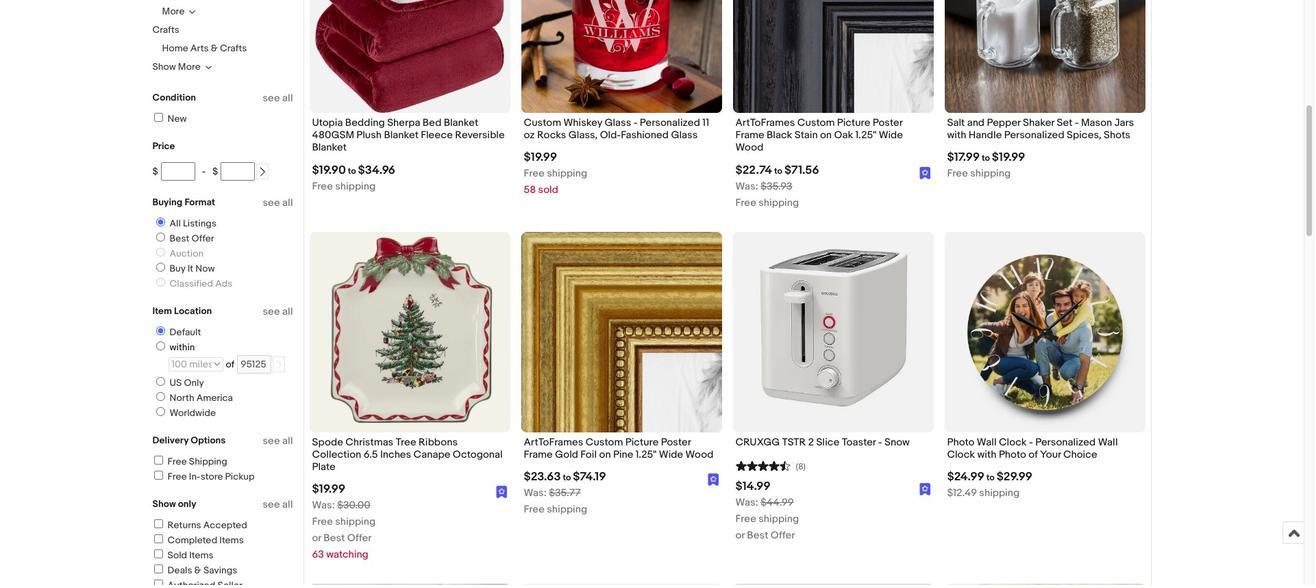 Task type: locate. For each thing, give the bounding box(es) containing it.
0 vertical spatial frame
[[735, 129, 764, 142]]

0 horizontal spatial wide
[[659, 449, 683, 462]]

bedding
[[345, 116, 385, 129]]

personalized inside photo wall clock - personalized wall clock with photo of your choice
[[1035, 436, 1096, 449]]

offer down listings
[[191, 233, 214, 245]]

all listings
[[170, 218, 216, 230]]

58
[[524, 184, 536, 197]]

wide inside arttoframes custom picture poster frame  gold foil on pine  1.25" wide wood
[[659, 449, 683, 462]]

or for was: $44.99 free shipping or best offer
[[735, 529, 745, 542]]

blanket up $19.90 at the left top of the page
[[312, 141, 347, 154]]

clock up the $24.99
[[947, 449, 975, 462]]

2 all from the top
[[282, 197, 293, 210]]

Best Offer radio
[[156, 233, 165, 242]]

1 show from the top
[[152, 61, 176, 73]]

free down $17.99
[[947, 167, 968, 180]]

options
[[191, 435, 226, 447]]

wood left cruxgg
[[685, 449, 713, 462]]

free up 63
[[312, 516, 333, 529]]

$24.99 to $29.99 $12.49 shipping
[[947, 471, 1032, 500]]

wood up the $22.74
[[735, 141, 764, 154]]

free shipping link
[[152, 456, 227, 468]]

- inside photo wall clock - personalized wall clock with photo of your choice
[[1029, 436, 1033, 449]]

Deals & Savings checkbox
[[154, 565, 163, 574]]

best down $44.99
[[747, 529, 768, 542]]

pine
[[613, 449, 633, 462]]

11
[[702, 116, 709, 129]]

to right $17.99
[[982, 153, 990, 164]]

1.25" for $74.19
[[636, 449, 657, 462]]

picture for $74.19
[[625, 436, 659, 449]]

0 horizontal spatial offer
[[191, 233, 214, 245]]

0 horizontal spatial 1.25"
[[636, 449, 657, 462]]

shipping down $30.00
[[335, 516, 376, 529]]

to inside $17.99 to $19.99 free shipping
[[982, 153, 990, 164]]

free left in- in the bottom left of the page
[[168, 471, 187, 483]]

glass
[[605, 116, 631, 129], [671, 129, 698, 142]]

wood for $71.56
[[735, 141, 764, 154]]

1 horizontal spatial on
[[820, 129, 832, 142]]

4 see from the top
[[263, 435, 280, 448]]

1 horizontal spatial picture
[[837, 116, 870, 129]]

[object undefined] image down "octogonal" on the bottom left of page
[[496, 486, 507, 499]]

wide inside arttoframes custom picture poster frame black stain on oak 1.25" wide wood
[[879, 129, 903, 142]]

$ left minimum value text field
[[152, 166, 158, 177]]

shipping down $34.96
[[335, 180, 376, 193]]

on right foil
[[599, 449, 611, 462]]

1 wall from the left
[[977, 436, 997, 449]]

1 horizontal spatial photo
[[999, 449, 1026, 462]]

free inside $17.99 to $19.99 free shipping
[[947, 167, 968, 180]]

of left 95125 text box
[[226, 359, 234, 371]]

Completed Items checkbox
[[154, 535, 163, 544]]

0 horizontal spatial $
[[152, 166, 158, 177]]

wide right oak
[[879, 129, 903, 142]]

cruxgg tstr 2 slice toaster - snow link
[[735, 436, 931, 453]]

1 vertical spatial frame
[[524, 449, 553, 462]]

with inside photo wall clock - personalized wall clock with photo of your choice
[[977, 449, 997, 462]]

& down "sold items"
[[194, 565, 201, 577]]

Authorized Seller checkbox
[[154, 580, 163, 586]]

items down accepted
[[219, 535, 244, 547]]

1 horizontal spatial or
[[735, 529, 745, 542]]

0 horizontal spatial wood
[[685, 449, 713, 462]]

personalized inside custom whiskey glass - personalized 11 oz rocks glass, old-fashioned glass
[[640, 116, 700, 129]]

on left oak
[[820, 129, 832, 142]]

free inside was: $35.93 free shipping
[[735, 196, 756, 209]]

$19.99
[[524, 151, 557, 165], [992, 151, 1025, 165], [312, 483, 345, 497]]

of left your
[[1028, 449, 1038, 462]]

home arts & crafts link
[[162, 42, 247, 54]]

shipping down $44.99
[[759, 513, 799, 526]]

3 see all from the top
[[263, 306, 293, 319]]

savings
[[203, 565, 237, 577]]

2 $ from the left
[[212, 166, 218, 177]]

5 see all from the top
[[263, 499, 293, 512]]

1 all from the top
[[282, 92, 293, 105]]

shipping down $35.93
[[759, 196, 799, 209]]

1 vertical spatial poster
[[661, 436, 691, 449]]

worldwide
[[170, 408, 216, 419]]

wall up the $24.99
[[977, 436, 997, 449]]

0 vertical spatial &
[[211, 42, 218, 54]]

on
[[820, 129, 832, 142], [599, 449, 611, 462]]

utopia bedding sherpa bed blanket 480gsm plush blanket fleece reversible blanket image
[[315, 0, 505, 113]]

custom inside arttoframes custom picture poster frame black stain on oak 1.25" wide wood
[[797, 116, 835, 129]]

free down $14.99 at the bottom right of the page
[[735, 513, 756, 526]]

oak
[[834, 129, 853, 142]]

clock up $29.99
[[999, 436, 1027, 449]]

was: down $23.63
[[524, 487, 547, 500]]

1 horizontal spatial $19.99
[[524, 151, 557, 165]]

0 vertical spatial 1.25"
[[855, 129, 876, 142]]

of
[[226, 359, 234, 371], [1028, 449, 1038, 462]]

choice
[[1063, 449, 1097, 462]]

spode christmas tree ribbons collection 6.5 inches canape octogonal plate
[[312, 436, 503, 474]]

2 horizontal spatial $19.99
[[992, 151, 1025, 165]]

1 horizontal spatial items
[[219, 535, 244, 547]]

poster right oak
[[873, 116, 902, 129]]

custom left whiskey
[[524, 116, 561, 129]]

show for show more
[[152, 61, 176, 73]]

or inside the was: $30.00 free shipping or best offer 63 watching
[[312, 532, 321, 545]]

to up $35.77
[[563, 473, 571, 484]]

poster inside arttoframes custom picture poster frame  gold foil on pine  1.25" wide wood
[[661, 436, 691, 449]]

see all for delivery options
[[263, 435, 293, 448]]

us
[[170, 377, 182, 389]]

wood inside arttoframes custom picture poster frame black stain on oak 1.25" wide wood
[[735, 141, 764, 154]]

to right $19.90 at the left top of the page
[[348, 165, 356, 176]]

Minimum Value text field
[[161, 162, 195, 181]]

$ left "maximum value" text field
[[212, 166, 218, 177]]

3 see all button from the top
[[263, 306, 293, 319]]

1 vertical spatial show
[[152, 499, 176, 510]]

or up 63
[[312, 532, 321, 545]]

frame up $23.63
[[524, 449, 553, 462]]

was: inside was: $44.99 free shipping or best offer
[[735, 497, 758, 510]]

1 vertical spatial wide
[[659, 449, 683, 462]]

picture
[[837, 116, 870, 129], [625, 436, 659, 449]]

0 horizontal spatial wall
[[977, 436, 997, 449]]

0 vertical spatial picture
[[837, 116, 870, 129]]

glass right whiskey
[[605, 116, 631, 129]]

toaster
[[842, 436, 876, 449]]

see
[[263, 92, 280, 105], [263, 197, 280, 210], [263, 306, 280, 319], [263, 435, 280, 448], [263, 499, 280, 512]]

completed items
[[168, 535, 244, 547]]

salt and pepper shaker set - mason jars with handle personalized spices, shots link
[[947, 116, 1142, 145]]

2 see all button from the top
[[263, 197, 293, 210]]

on for $71.56
[[820, 129, 832, 142]]

was: $35.93 free shipping
[[735, 180, 799, 209]]

0 vertical spatial show
[[152, 61, 176, 73]]

to inside the '$23.63 to $74.19'
[[563, 473, 571, 484]]

to up $35.93
[[774, 165, 782, 176]]

was: inside was: $35.77 free shipping
[[524, 487, 547, 500]]

1 vertical spatial &
[[194, 565, 201, 577]]

0 vertical spatial on
[[820, 129, 832, 142]]

shipping inside was: $35.77 free shipping
[[547, 504, 587, 517]]

Maximum Value text field
[[221, 162, 255, 181]]

Free Shipping checkbox
[[154, 456, 163, 465]]

only
[[184, 377, 204, 389]]

blanket
[[444, 116, 478, 129], [384, 129, 419, 142], [312, 141, 347, 154]]

1 horizontal spatial best
[[324, 532, 345, 545]]

2 horizontal spatial offer
[[771, 529, 795, 542]]

$19.99 free shipping 58 sold
[[524, 151, 587, 197]]

0 horizontal spatial items
[[189, 550, 213, 562]]

1 horizontal spatial clock
[[999, 436, 1027, 449]]

tree
[[396, 436, 416, 449]]

handle
[[969, 129, 1002, 142]]

2 see all from the top
[[263, 197, 293, 210]]

to for $17.99
[[982, 153, 990, 164]]

to inside $24.99 to $29.99 $12.49 shipping
[[986, 473, 995, 484]]

blanket right bed
[[444, 116, 478, 129]]

1 horizontal spatial glass
[[671, 129, 698, 142]]

default
[[170, 327, 201, 338]]

best up watching
[[324, 532, 345, 545]]

2 show from the top
[[152, 499, 176, 510]]

1 vertical spatial more
[[178, 61, 201, 73]]

was: down $14.99 at the bottom right of the page
[[735, 497, 758, 510]]

[object undefined] image
[[919, 166, 931, 179], [919, 484, 931, 496], [496, 486, 507, 499]]

worldwide link
[[150, 408, 219, 419]]

1 vertical spatial of
[[1028, 449, 1038, 462]]

offer for was: $30.00 free shipping or best offer 63 watching
[[347, 532, 372, 545]]

frame inside arttoframes custom picture poster frame black stain on oak 1.25" wide wood
[[735, 129, 764, 142]]

1 vertical spatial picture
[[625, 436, 659, 449]]

shipping up sold
[[547, 167, 587, 180]]

glass,
[[568, 129, 598, 142]]

1 vertical spatial items
[[189, 550, 213, 562]]

0 horizontal spatial with
[[947, 129, 966, 142]]

photo up $29.99
[[999, 449, 1026, 462]]

$
[[152, 166, 158, 177], [212, 166, 218, 177]]

-
[[633, 116, 637, 129], [1075, 116, 1079, 129], [202, 166, 206, 177], [878, 436, 882, 449], [1029, 436, 1033, 449]]

shipping inside the was: $30.00 free shipping or best offer 63 watching
[[335, 516, 376, 529]]

2 horizontal spatial custom
[[797, 116, 835, 129]]

1 horizontal spatial wide
[[879, 129, 903, 142]]

more up crafts link
[[162, 5, 185, 17]]

see all button for item location
[[263, 306, 293, 319]]

arttoframes up $23.63
[[524, 436, 583, 449]]

see for item location
[[263, 306, 280, 319]]

[object undefined] image for $23.63
[[708, 474, 719, 487]]

more down arts
[[178, 61, 201, 73]]

2 horizontal spatial best
[[747, 529, 768, 542]]

shipping down $29.99
[[979, 487, 1020, 500]]

set
[[1057, 116, 1073, 129]]

1 see all from the top
[[263, 92, 293, 105]]

0 vertical spatial items
[[219, 535, 244, 547]]

best for was: $30.00 free shipping or best offer 63 watching
[[324, 532, 345, 545]]

to inside $19.90 to $34.96 free shipping
[[348, 165, 356, 176]]

1 horizontal spatial &
[[211, 42, 218, 54]]

bed
[[423, 116, 441, 129]]

3 all from the top
[[282, 306, 293, 319]]

0 vertical spatial with
[[947, 129, 966, 142]]

crafts right arts
[[220, 42, 247, 54]]

95125 text field
[[237, 356, 271, 374]]

[object undefined] image left $17.99 to $19.99 free shipping
[[919, 166, 931, 179]]

1 $ from the left
[[152, 166, 158, 177]]

offer inside was: $44.99 free shipping or best offer
[[771, 529, 795, 542]]

show up returns accepted 'option' on the bottom
[[152, 499, 176, 510]]

5 all from the top
[[282, 499, 293, 512]]

0 horizontal spatial frame
[[524, 449, 553, 462]]

it
[[188, 263, 193, 275]]

1 horizontal spatial with
[[977, 449, 997, 462]]

1 vertical spatial 1.25"
[[636, 449, 657, 462]]

more button
[[162, 5, 196, 17]]

wide
[[879, 129, 903, 142], [659, 449, 683, 462]]

slice
[[816, 436, 839, 449]]

2 wall from the left
[[1098, 436, 1118, 449]]

arttoframes for $23.63
[[524, 436, 583, 449]]

to inside $22.74 to $71.56
[[774, 165, 782, 176]]

was: inside the was: $30.00 free shipping or best offer 63 watching
[[312, 500, 335, 513]]

free inside $19.90 to $34.96 free shipping
[[312, 180, 333, 193]]

collection
[[312, 449, 361, 462]]

delivery options
[[152, 435, 226, 447]]

- right set
[[1075, 116, 1079, 129]]

free down the $22.74
[[735, 196, 756, 209]]

wide right pine
[[659, 449, 683, 462]]

crafts up home
[[152, 24, 179, 36]]

utopia bedding sherpa bed blanket 480gsm plush blanket fleece reversible blanket link
[[312, 116, 507, 158]]

1.25" inside arttoframes custom picture poster frame  gold foil on pine  1.25" wide wood
[[636, 449, 657, 462]]

offer down $44.99
[[771, 529, 795, 542]]

[object undefined] image
[[919, 167, 931, 179], [708, 473, 719, 487], [708, 474, 719, 487], [919, 483, 931, 496], [496, 487, 507, 499]]

inches
[[380, 449, 411, 462]]

1 see from the top
[[263, 92, 280, 105]]

custom right the black at top
[[797, 116, 835, 129]]

or down $14.99 at the bottom right of the page
[[735, 529, 745, 542]]

0 horizontal spatial on
[[599, 449, 611, 462]]

Worldwide radio
[[156, 408, 165, 417]]

submit price range image
[[258, 167, 267, 177]]

Default radio
[[156, 327, 165, 336]]

utopia bedding sherpa bed blanket 480gsm plush blanket fleece reversible blanket
[[312, 116, 505, 154]]

blanket right plush
[[384, 129, 419, 142]]

$19.99 down handle
[[992, 151, 1025, 165]]

picture inside arttoframes custom picture poster frame  gold foil on pine  1.25" wide wood
[[625, 436, 659, 449]]

0 vertical spatial wood
[[735, 141, 764, 154]]

2 see from the top
[[263, 197, 280, 210]]

& right arts
[[211, 42, 218, 54]]

free down $19.90 at the left top of the page
[[312, 180, 333, 193]]

0 horizontal spatial &
[[194, 565, 201, 577]]

offer inside the was: $30.00 free shipping or best offer 63 watching
[[347, 532, 372, 545]]

with
[[947, 129, 966, 142], [977, 449, 997, 462]]

crafts link
[[152, 24, 179, 36]]

buy it now
[[170, 263, 215, 275]]

photo wall clock - personalized wall clock with photo of your choice image
[[944, 232, 1145, 433]]

0 horizontal spatial picture
[[625, 436, 659, 449]]

frame left the black at top
[[735, 129, 764, 142]]

picture right stain
[[837, 116, 870, 129]]

best
[[170, 233, 189, 245], [747, 529, 768, 542], [324, 532, 345, 545]]

0 horizontal spatial clock
[[947, 449, 975, 462]]

1 horizontal spatial 1.25"
[[855, 129, 876, 142]]

1.25" right oak
[[855, 129, 876, 142]]

1.25" right pine
[[636, 449, 657, 462]]

free down $23.63
[[524, 504, 545, 517]]

1 horizontal spatial frame
[[735, 129, 764, 142]]

4 see all button from the top
[[263, 435, 293, 448]]

4 see all from the top
[[263, 435, 293, 448]]

items for sold items
[[189, 550, 213, 562]]

was: for was: $35.77 free shipping
[[524, 487, 547, 500]]

picture right foil
[[625, 436, 659, 449]]

&
[[211, 42, 218, 54], [194, 565, 201, 577]]

US Only radio
[[156, 377, 165, 386]]

wood inside arttoframes custom picture poster frame  gold foil on pine  1.25" wide wood
[[685, 449, 713, 462]]

1 vertical spatial crafts
[[220, 42, 247, 54]]

see all for buying format
[[263, 197, 293, 210]]

best inside was: $44.99 free shipping or best offer
[[747, 529, 768, 542]]

$19.99 inside $19.99 free shipping 58 sold
[[524, 151, 557, 165]]

was: left $30.00
[[312, 500, 335, 513]]

with left and
[[947, 129, 966, 142]]

1 horizontal spatial custom
[[586, 436, 623, 449]]

480gsm
[[312, 129, 354, 142]]

0 vertical spatial of
[[226, 359, 234, 371]]

0 horizontal spatial blanket
[[312, 141, 347, 154]]

5 see from the top
[[263, 499, 280, 512]]

sold items
[[168, 550, 213, 562]]

arttoframes up the $22.74
[[735, 116, 795, 129]]

1 horizontal spatial offer
[[347, 532, 372, 545]]

$71.56
[[784, 163, 819, 177]]

0 vertical spatial poster
[[873, 116, 902, 129]]

0 horizontal spatial arttoframes
[[524, 436, 583, 449]]

free inside was: $35.77 free shipping
[[524, 504, 545, 517]]

New checkbox
[[154, 113, 163, 122]]

1 horizontal spatial of
[[1028, 449, 1038, 462]]

1 vertical spatial wood
[[685, 449, 713, 462]]

picture inside arttoframes custom picture poster frame black stain on oak 1.25" wide wood
[[837, 116, 870, 129]]

1 horizontal spatial wood
[[735, 141, 764, 154]]

on inside arttoframes custom picture poster frame black stain on oak 1.25" wide wood
[[820, 129, 832, 142]]

america
[[196, 393, 233, 404]]

shipping down $35.77
[[547, 504, 587, 517]]

free in-store pickup
[[168, 471, 255, 483]]

- right old-
[[633, 116, 637, 129]]

$19.99 down plate
[[312, 483, 345, 497]]

see all button
[[263, 92, 293, 105], [263, 197, 293, 210], [263, 306, 293, 319], [263, 435, 293, 448], [263, 499, 293, 512]]

was: inside was: $35.93 free shipping
[[735, 180, 758, 193]]

1 vertical spatial arttoframes
[[524, 436, 583, 449]]

1 vertical spatial with
[[977, 449, 997, 462]]

4 all from the top
[[282, 435, 293, 448]]

1 horizontal spatial arttoframes
[[735, 116, 795, 129]]

[object undefined] image for $19.99
[[496, 487, 507, 499]]

see all
[[263, 92, 293, 105], [263, 197, 293, 210], [263, 306, 293, 319], [263, 435, 293, 448], [263, 499, 293, 512]]

[object undefined] image for $22.74
[[919, 167, 931, 179]]

1.25" inside arttoframes custom picture poster frame black stain on oak 1.25" wide wood
[[855, 129, 876, 142]]

0 horizontal spatial poster
[[661, 436, 691, 449]]

fashioned
[[621, 129, 669, 142]]

jars
[[1114, 116, 1134, 129]]

arttoframes inside arttoframes custom picture poster frame  gold foil on pine  1.25" wide wood
[[524, 436, 583, 449]]

custom whiskey glass - personalized 11 oz rocks glass, old-fashioned glass link
[[524, 116, 719, 145]]

items
[[219, 535, 244, 547], [189, 550, 213, 562]]

crafts
[[152, 24, 179, 36], [220, 42, 247, 54]]

Sold Items checkbox
[[154, 550, 163, 559]]

0 vertical spatial crafts
[[152, 24, 179, 36]]

free up 58
[[524, 167, 545, 180]]

poster right pine
[[661, 436, 691, 449]]

$19.90 to $34.96 free shipping
[[312, 163, 395, 193]]

best inside the was: $30.00 free shipping or best offer 63 watching
[[324, 532, 345, 545]]

0 horizontal spatial crafts
[[152, 24, 179, 36]]

delivery
[[152, 435, 189, 447]]

custom whiskey glass - personalized 11 oz rocks glass, old-fashioned glass image
[[521, 0, 722, 113]]

- inside salt and pepper shaker set - mason jars with handle personalized spices, shots
[[1075, 116, 1079, 129]]

to left $29.99
[[986, 473, 995, 484]]

1 see all button from the top
[[263, 92, 293, 105]]

0 vertical spatial arttoframes
[[735, 116, 795, 129]]

custom up $74.19
[[586, 436, 623, 449]]

and
[[967, 116, 985, 129]]

arttoframes inside arttoframes custom picture poster frame black stain on oak 1.25" wide wood
[[735, 116, 795, 129]]

items up deals & savings
[[189, 550, 213, 562]]

2 horizontal spatial blanket
[[444, 116, 478, 129]]

best up auction "link" in the left of the page
[[170, 233, 189, 245]]

with up $24.99 to $29.99 $12.49 shipping
[[977, 449, 997, 462]]

arttoframes for $22.74
[[735, 116, 795, 129]]

photo up the $24.99
[[947, 436, 974, 449]]

sold items link
[[152, 550, 213, 562]]

poster for $71.56
[[873, 116, 902, 129]]

1 horizontal spatial wall
[[1098, 436, 1118, 449]]

was: down the $22.74
[[735, 180, 758, 193]]

spode christmas tree ribbons collection 6.5 inches canape octogonal plate image
[[309, 232, 510, 433]]

0 vertical spatial wide
[[879, 129, 903, 142]]

on inside arttoframes custom picture poster frame  gold foil on pine  1.25" wide wood
[[599, 449, 611, 462]]

to for $19.90
[[348, 165, 356, 176]]

or inside was: $44.99 free shipping or best offer
[[735, 529, 745, 542]]

wall right choice on the right of page
[[1098, 436, 1118, 449]]

1 vertical spatial on
[[599, 449, 611, 462]]

$19.99 down rocks
[[524, 151, 557, 165]]

was: for was: $30.00 free shipping or best offer 63 watching
[[312, 500, 335, 513]]

- right minimum value text field
[[202, 166, 206, 177]]

1 horizontal spatial $
[[212, 166, 218, 177]]

$74.19
[[573, 471, 606, 484]]

All Listings radio
[[156, 218, 165, 227]]

personalized
[[640, 116, 700, 129], [1004, 129, 1064, 142], [1035, 436, 1096, 449]]

5 see all button from the top
[[263, 499, 293, 512]]

arttoframes custom picture poster frame black stain on oak 1.25" wide wood link
[[735, 116, 931, 158]]

shipping down $17.99
[[970, 167, 1011, 180]]

0 horizontal spatial $19.99
[[312, 483, 345, 497]]

$ for minimum value text field
[[152, 166, 158, 177]]

wide for $74.19
[[659, 449, 683, 462]]

custom inside arttoframes custom picture poster frame  gold foil on pine  1.25" wide wood
[[586, 436, 623, 449]]

0 horizontal spatial or
[[312, 532, 321, 545]]

3 see from the top
[[263, 306, 280, 319]]

offer up watching
[[347, 532, 372, 545]]

show down home
[[152, 61, 176, 73]]

shipping inside $24.99 to $29.99 $12.49 shipping
[[979, 487, 1020, 500]]

format
[[185, 197, 215, 208]]

frame inside arttoframes custom picture poster frame  gold foil on pine  1.25" wide wood
[[524, 449, 553, 462]]

poster inside arttoframes custom picture poster frame black stain on oak 1.25" wide wood
[[873, 116, 902, 129]]

frame
[[735, 129, 764, 142], [524, 449, 553, 462]]

glass left 11
[[671, 129, 698, 142]]

1 horizontal spatial poster
[[873, 116, 902, 129]]

0 horizontal spatial custom
[[524, 116, 561, 129]]

- left your
[[1029, 436, 1033, 449]]

christmas
[[345, 436, 393, 449]]



Task type: describe. For each thing, give the bounding box(es) containing it.
of inside photo wall clock - personalized wall clock with photo of your choice
[[1028, 449, 1038, 462]]

see all for item location
[[263, 306, 293, 319]]

[object undefined] image for $19.99
[[496, 486, 507, 499]]

gold
[[555, 449, 578, 462]]

watching
[[326, 549, 368, 562]]

$19.90
[[312, 163, 346, 177]]

custom whiskey glass - personalized 11 oz rocks glass, old-fashioned glass
[[524, 116, 709, 142]]

$12.49
[[947, 487, 977, 500]]

see for buying format
[[263, 197, 280, 210]]

$22.74 to $71.56
[[735, 163, 819, 177]]

to for $22.74
[[774, 165, 782, 176]]

1 horizontal spatial crafts
[[220, 42, 247, 54]]

North America radio
[[156, 393, 165, 401]]

completed items link
[[152, 535, 244, 547]]

default link
[[150, 327, 204, 338]]

personalized for $24.99
[[1035, 436, 1096, 449]]

buying format
[[152, 197, 215, 208]]

4.5 out of 5 stars image
[[735, 460, 790, 473]]

go image
[[274, 361, 284, 370]]

octogonal
[[453, 449, 503, 462]]

pepper
[[987, 116, 1021, 129]]

deals & savings
[[168, 565, 237, 577]]

now
[[195, 263, 215, 275]]

was: $35.77 free shipping
[[524, 487, 587, 517]]

cruxgg tstr 2 slice toaster - snow
[[735, 436, 910, 449]]

cruxgg
[[735, 436, 780, 449]]

within radio
[[156, 342, 165, 351]]

[object undefined] image left $12.49
[[919, 484, 931, 496]]

0 vertical spatial more
[[162, 5, 185, 17]]

(8) link
[[735, 460, 806, 473]]

poster for $74.19
[[661, 436, 691, 449]]

show more button
[[152, 61, 212, 73]]

canape
[[414, 449, 450, 462]]

new link
[[152, 113, 187, 125]]

Buy It Now radio
[[156, 263, 165, 272]]

buy it now link
[[150, 263, 218, 275]]

$19.99 for $19.99 free shipping 58 sold
[[524, 151, 557, 165]]

deals & savings link
[[152, 565, 237, 577]]

$ for "maximum value" text field
[[212, 166, 218, 177]]

classified ads link
[[150, 278, 235, 290]]

wide for $71.56
[[879, 129, 903, 142]]

see all button for delivery options
[[263, 435, 293, 448]]

0 horizontal spatial best
[[170, 233, 189, 245]]

was: for was: $44.99 free shipping or best offer
[[735, 497, 758, 510]]

all listings link
[[150, 218, 219, 230]]

free right free shipping checkbox
[[168, 456, 187, 468]]

show more
[[152, 61, 201, 73]]

$14.99
[[735, 480, 771, 494]]

shipping
[[189, 456, 227, 468]]

spode
[[312, 436, 343, 449]]

custom for $22.74
[[797, 116, 835, 129]]

best offer link
[[150, 233, 217, 245]]

on for $74.19
[[599, 449, 611, 462]]

spices,
[[1067, 129, 1101, 142]]

$35.77
[[549, 487, 581, 500]]

home
[[162, 42, 188, 54]]

personalized for $19.99
[[640, 116, 700, 129]]

old-
[[600, 129, 621, 142]]

all for condition
[[282, 92, 293, 105]]

frame for $23.63
[[524, 449, 553, 462]]

with inside salt and pepper shaker set - mason jars with handle personalized spices, shots
[[947, 129, 966, 142]]

all for delivery options
[[282, 435, 293, 448]]

all for buying format
[[282, 197, 293, 210]]

0 horizontal spatial photo
[[947, 436, 974, 449]]

snow
[[884, 436, 910, 449]]

shipping inside $19.90 to $34.96 free shipping
[[335, 180, 376, 193]]

1.25" for $71.56
[[855, 129, 876, 142]]

store
[[200, 471, 223, 483]]

was: $44.99 free shipping or best offer
[[735, 497, 799, 542]]

free shipping
[[168, 456, 227, 468]]

custom for $23.63
[[586, 436, 623, 449]]

returns accepted
[[168, 520, 247, 532]]

Free In-store Pickup checkbox
[[154, 471, 163, 480]]

$30.00
[[337, 500, 370, 513]]

frame for $22.74
[[735, 129, 764, 142]]

was: for was: $35.93 free shipping
[[735, 180, 758, 193]]

classified
[[170, 278, 213, 290]]

show only
[[152, 499, 196, 510]]

spode christmas tree ribbons collection 6.5 inches canape octogonal plate link
[[312, 436, 507, 478]]

see all button for condition
[[263, 92, 293, 105]]

best for was: $44.99 free shipping or best offer
[[747, 529, 768, 542]]

all for show only
[[282, 499, 293, 512]]

photo wall clock - personalized wall clock with photo of your choice
[[947, 436, 1118, 462]]

see for show only
[[263, 499, 280, 512]]

plate
[[312, 461, 335, 474]]

to for $23.63
[[563, 473, 571, 484]]

Returns Accepted checkbox
[[154, 520, 163, 529]]

personalized inside salt and pepper shaker set - mason jars with handle personalized spices, shots
[[1004, 129, 1064, 142]]

reversible
[[455, 129, 505, 142]]

stain
[[795, 129, 818, 142]]

deals
[[168, 565, 192, 577]]

free in-store pickup link
[[152, 471, 255, 483]]

wood for $74.19
[[685, 449, 713, 462]]

arts
[[190, 42, 209, 54]]

mason
[[1081, 116, 1112, 129]]

show for show only
[[152, 499, 176, 510]]

$22.74
[[735, 163, 772, 177]]

sold
[[538, 184, 558, 197]]

salt and pepper shaker set - mason jars with handle personalized spices, shots image
[[944, 0, 1145, 113]]

in-
[[189, 471, 200, 483]]

new
[[168, 113, 187, 125]]

all for item location
[[282, 306, 293, 319]]

within
[[170, 342, 195, 354]]

shaker
[[1023, 116, 1054, 129]]

returns
[[168, 520, 201, 532]]

$19.99 inside $17.99 to $19.99 free shipping
[[992, 151, 1025, 165]]

$19.99 for $19.99
[[312, 483, 345, 497]]

0 horizontal spatial of
[[226, 359, 234, 371]]

$44.99
[[761, 497, 794, 510]]

shipping inside $19.99 free shipping 58 sold
[[547, 167, 587, 180]]

arttoframes custom picture poster frame  gold foil on pine  1.25" wide wood link
[[524, 436, 719, 465]]

$35.93
[[761, 180, 792, 193]]

see for condition
[[263, 92, 280, 105]]

custom inside custom whiskey glass - personalized 11 oz rocks glass, old-fashioned glass
[[524, 116, 561, 129]]

[object undefined] image for $22.74
[[919, 166, 931, 179]]

Auction radio
[[156, 248, 165, 257]]

items for completed items
[[219, 535, 244, 547]]

see all button for buying format
[[263, 197, 293, 210]]

oz
[[524, 129, 535, 142]]

picture for $71.56
[[837, 116, 870, 129]]

price
[[152, 140, 175, 152]]

free inside $19.99 free shipping 58 sold
[[524, 167, 545, 180]]

to for $24.99
[[986, 473, 995, 484]]

shipping inside $17.99 to $19.99 free shipping
[[970, 167, 1011, 180]]

shipping inside was: $44.99 free shipping or best offer
[[759, 513, 799, 526]]

shipping inside was: $35.93 free shipping
[[759, 196, 799, 209]]

item location
[[152, 306, 212, 317]]

accepted
[[203, 520, 247, 532]]

- inside custom whiskey glass - personalized 11 oz rocks glass, old-fashioned glass
[[633, 116, 637, 129]]

see all for show only
[[263, 499, 293, 512]]

returns accepted link
[[152, 520, 247, 532]]

north america link
[[150, 393, 236, 404]]

sold
[[168, 550, 187, 562]]

see all button for show only
[[263, 499, 293, 512]]

(8)
[[796, 462, 806, 473]]

your
[[1040, 449, 1061, 462]]

arttoframes custom picture poster frame black stain on oak 1.25" wide wood image
[[733, 0, 933, 113]]

best offer
[[170, 233, 214, 245]]

& inside crafts home arts & crafts
[[211, 42, 218, 54]]

foil
[[581, 449, 597, 462]]

6.5
[[364, 449, 378, 462]]

free inside was: $44.99 free shipping or best offer
[[735, 513, 756, 526]]

arttoframes custom picture poster frame  gold foil on pine  1.25" wide wood image
[[521, 232, 722, 433]]

or for was: $30.00 free shipping or best offer 63 watching
[[312, 532, 321, 545]]

$24.99
[[947, 471, 984, 484]]

$17.99
[[947, 151, 980, 165]]

pickup
[[225, 471, 255, 483]]

see for delivery options
[[263, 435, 280, 448]]

Classified Ads radio
[[156, 278, 165, 287]]

free inside the was: $30.00 free shipping or best offer 63 watching
[[312, 516, 333, 529]]

us only
[[170, 377, 204, 389]]

black
[[767, 129, 792, 142]]

ads
[[215, 278, 232, 290]]

north america
[[170, 393, 233, 404]]

1 horizontal spatial blanket
[[384, 129, 419, 142]]

0 horizontal spatial glass
[[605, 116, 631, 129]]

see all for condition
[[263, 92, 293, 105]]

buying
[[152, 197, 182, 208]]

offer for was: $44.99 free shipping or best offer
[[771, 529, 795, 542]]

arttoframes custom picture poster frame black stain on oak 1.25" wide wood
[[735, 116, 903, 154]]

cruxgg tstr 2 slice toaster - snow image
[[733, 232, 933, 433]]

completed
[[168, 535, 217, 547]]

salt
[[947, 116, 965, 129]]

- left snow
[[878, 436, 882, 449]]



Task type: vqa. For each thing, say whether or not it's contained in the screenshot.
'Red' within Red Wing Boots Iron Ranger Size 11  - Amber Harness (8111) - Great Condition Pre-Owned
no



